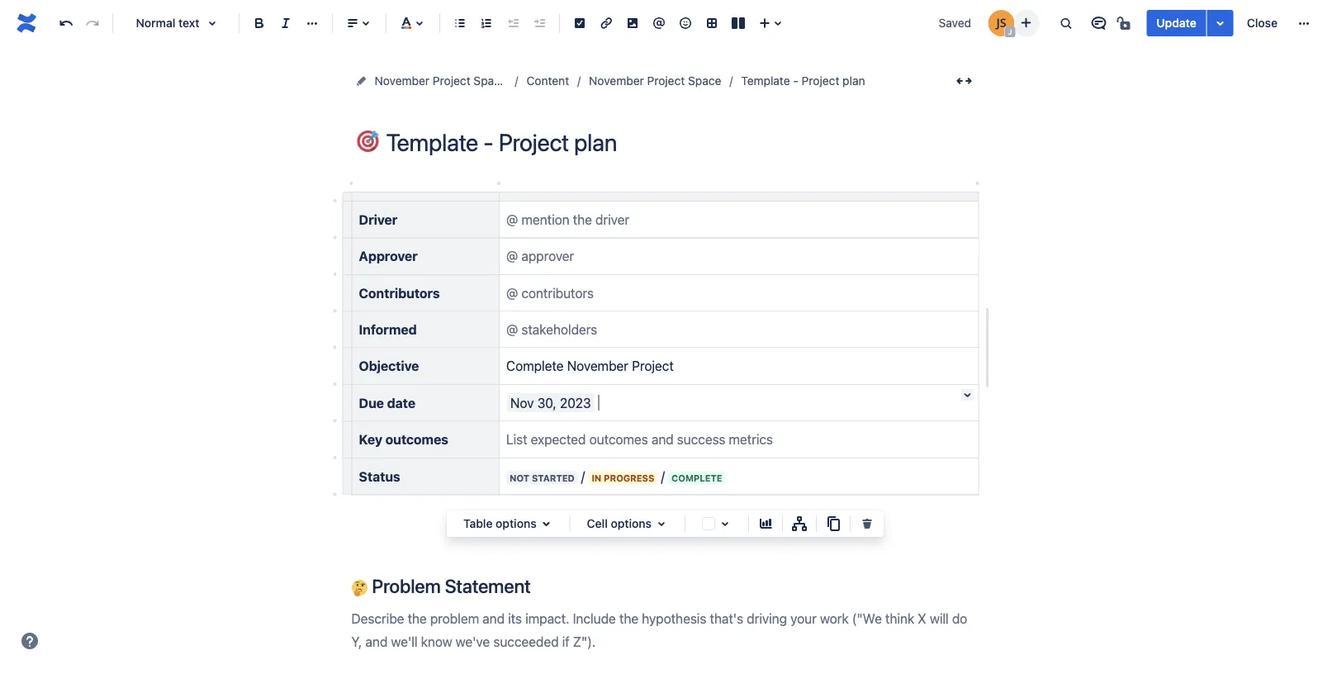 Task type: vqa. For each thing, say whether or not it's contained in the screenshot.
PUBLISHED to the right
no



Task type: describe. For each thing, give the bounding box(es) containing it.
30,
[[537, 395, 556, 411]]

action item image
[[570, 13, 590, 33]]

bold ⌘b image
[[249, 13, 269, 33]]

started
[[532, 472, 575, 483]]

key outcomes
[[359, 432, 449, 447]]

november for second november project space link
[[589, 74, 644, 88]]

update button
[[1147, 10, 1207, 36]]

template - project plan link
[[741, 71, 865, 91]]

Give this page a title text field
[[386, 129, 979, 156]]

indent tab image
[[530, 13, 549, 33]]

november for 1st november project space link
[[375, 74, 430, 88]]

john smith image
[[988, 10, 1015, 36]]

numbered list ⌘⇧7 image
[[477, 13, 496, 33]]

:thinking: image
[[351, 580, 368, 596]]

content
[[527, 74, 569, 88]]

template
[[741, 74, 790, 88]]

link image
[[596, 13, 616, 33]]

outcomes
[[386, 432, 449, 447]]

key
[[359, 432, 382, 447]]

find and replace image
[[1056, 13, 1076, 33]]

remove image
[[857, 514, 877, 534]]

expand dropdown menu image
[[652, 514, 672, 534]]

make page full-width image
[[955, 71, 974, 91]]

in
[[592, 472, 602, 483]]

Main content area, start typing to enter text. text field
[[342, 180, 991, 674]]

november project space for 1st november project space link
[[375, 74, 507, 88]]

nov 30, 2023
[[511, 395, 591, 411]]

due
[[359, 395, 384, 411]]

chart image
[[756, 514, 776, 534]]

2 / from the left
[[661, 468, 665, 484]]

copy image
[[824, 514, 843, 534]]

align left image
[[343, 13, 363, 33]]

progress
[[604, 472, 655, 483]]

1 november project space link from the left
[[375, 71, 507, 91]]

contributors
[[359, 285, 440, 301]]

:thinking: image
[[351, 580, 368, 596]]

options for table options
[[496, 517, 537, 530]]

status
[[359, 468, 400, 484]]

add image, video, or file image
[[623, 13, 643, 33]]

close button
[[1237, 10, 1288, 36]]

space for second november project space link
[[688, 74, 721, 88]]

table
[[463, 517, 493, 530]]

due date
[[359, 395, 416, 411]]

layouts image
[[729, 13, 748, 33]]

cell background image
[[715, 514, 735, 534]]

project inside main content area, start typing to enter text. text field
[[632, 358, 674, 374]]

complete
[[672, 472, 722, 483]]

more formatting image
[[302, 13, 322, 33]]

not started / in progress / complete
[[510, 468, 722, 484]]

emoji image
[[676, 13, 696, 33]]

confluence image
[[13, 10, 40, 36]]

template - project plan
[[741, 74, 865, 88]]

approver
[[359, 248, 418, 264]]

confluence image
[[13, 10, 40, 36]]



Task type: locate. For each thing, give the bounding box(es) containing it.
informed
[[359, 322, 417, 337]]

1 space from the left
[[474, 74, 507, 88]]

table image
[[702, 13, 722, 33]]

normal text button
[[120, 5, 232, 41]]

cell options
[[587, 517, 652, 530]]

november up '2023'
[[567, 358, 629, 374]]

options right cell
[[611, 517, 652, 530]]

options right table
[[496, 517, 537, 530]]

0 horizontal spatial space
[[474, 74, 507, 88]]

/
[[581, 468, 585, 484], [661, 468, 665, 484]]

2 november project space from the left
[[589, 74, 721, 88]]

november project space down bullet list ⌘⇧8 "image"
[[375, 74, 507, 88]]

manage connected data image
[[790, 514, 810, 534]]

2 options from the left
[[611, 517, 652, 530]]

problem statement
[[368, 575, 531, 597]]

normal text
[[136, 16, 200, 30]]

cell
[[587, 517, 608, 530]]

november project space link
[[375, 71, 507, 91], [589, 71, 721, 91]]

help image
[[20, 631, 40, 651]]

move this page image
[[355, 74, 368, 88]]

space left "content"
[[474, 74, 507, 88]]

0 horizontal spatial november project space
[[375, 74, 507, 88]]

saved
[[939, 16, 972, 30]]

complete
[[506, 358, 564, 374]]

normal
[[136, 16, 175, 30]]

mention image
[[649, 13, 669, 33]]

italic ⌘i image
[[276, 13, 296, 33]]

adjust update settings image
[[1211, 13, 1231, 33]]

undo ⌘z image
[[56, 13, 76, 33]]

november right move this page image
[[375, 74, 430, 88]]

cell options button
[[577, 514, 678, 534]]

plan
[[843, 74, 865, 88]]

november project space for second november project space link
[[589, 74, 721, 88]]

update
[[1157, 16, 1197, 30]]

1 horizontal spatial november project space
[[589, 74, 721, 88]]

invite to edit image
[[1016, 13, 1036, 33]]

november
[[375, 74, 430, 88], [589, 74, 644, 88], [567, 358, 629, 374]]

november project space
[[375, 74, 507, 88], [589, 74, 721, 88]]

/ left in
[[581, 468, 585, 484]]

space
[[474, 74, 507, 88], [688, 74, 721, 88]]

1 horizontal spatial /
[[661, 468, 665, 484]]

november inside main content area, start typing to enter text. text field
[[567, 358, 629, 374]]

text
[[178, 16, 200, 30]]

1 options from the left
[[496, 517, 537, 530]]

space for 1st november project space link
[[474, 74, 507, 88]]

outdent ⇧tab image
[[503, 13, 523, 33]]

1 horizontal spatial november project space link
[[589, 71, 721, 91]]

/ right "progress"
[[661, 468, 665, 484]]

problem
[[372, 575, 441, 597]]

2 november project space link from the left
[[589, 71, 721, 91]]

nov
[[511, 395, 534, 411]]

table options
[[463, 517, 537, 530]]

2023
[[560, 395, 591, 411]]

not
[[510, 472, 530, 483]]

november project space link down mention icon
[[589, 71, 721, 91]]

-
[[793, 74, 799, 88]]

project inside template - project plan link
[[802, 74, 840, 88]]

0 horizontal spatial /
[[581, 468, 585, 484]]

date
[[387, 395, 416, 411]]

complete november project
[[506, 358, 674, 374]]

space down table image
[[688, 74, 721, 88]]

november project space link down bullet list ⌘⇧8 "image"
[[375, 71, 507, 91]]

statement
[[445, 575, 531, 597]]

no restrictions image
[[1115, 13, 1135, 33]]

:dart: image
[[357, 131, 379, 152]]

0 horizontal spatial november project space link
[[375, 71, 507, 91]]

redo ⌘⇧z image
[[83, 13, 102, 33]]

:dart: image
[[357, 131, 379, 152]]

project
[[433, 74, 471, 88], [647, 74, 685, 88], [802, 74, 840, 88], [632, 358, 674, 374]]

0 horizontal spatial options
[[496, 517, 537, 530]]

1 november project space from the left
[[375, 74, 507, 88]]

more image
[[1294, 13, 1314, 33]]

options
[[496, 517, 537, 530], [611, 517, 652, 530]]

close
[[1247, 16, 1278, 30]]

november project space down mention icon
[[589, 74, 721, 88]]

driver
[[359, 211, 398, 227]]

november down link 'icon'
[[589, 74, 644, 88]]

1 horizontal spatial options
[[611, 517, 652, 530]]

bullet list ⌘⇧8 image
[[450, 13, 470, 33]]

content link
[[527, 71, 569, 91]]

table options button
[[454, 514, 563, 534]]

1 / from the left
[[581, 468, 585, 484]]

objective
[[359, 358, 419, 374]]

options for cell options
[[611, 517, 652, 530]]

2 space from the left
[[688, 74, 721, 88]]

1 horizontal spatial space
[[688, 74, 721, 88]]

expand dropdown menu image
[[537, 514, 556, 534]]

comment icon image
[[1089, 13, 1109, 33]]



